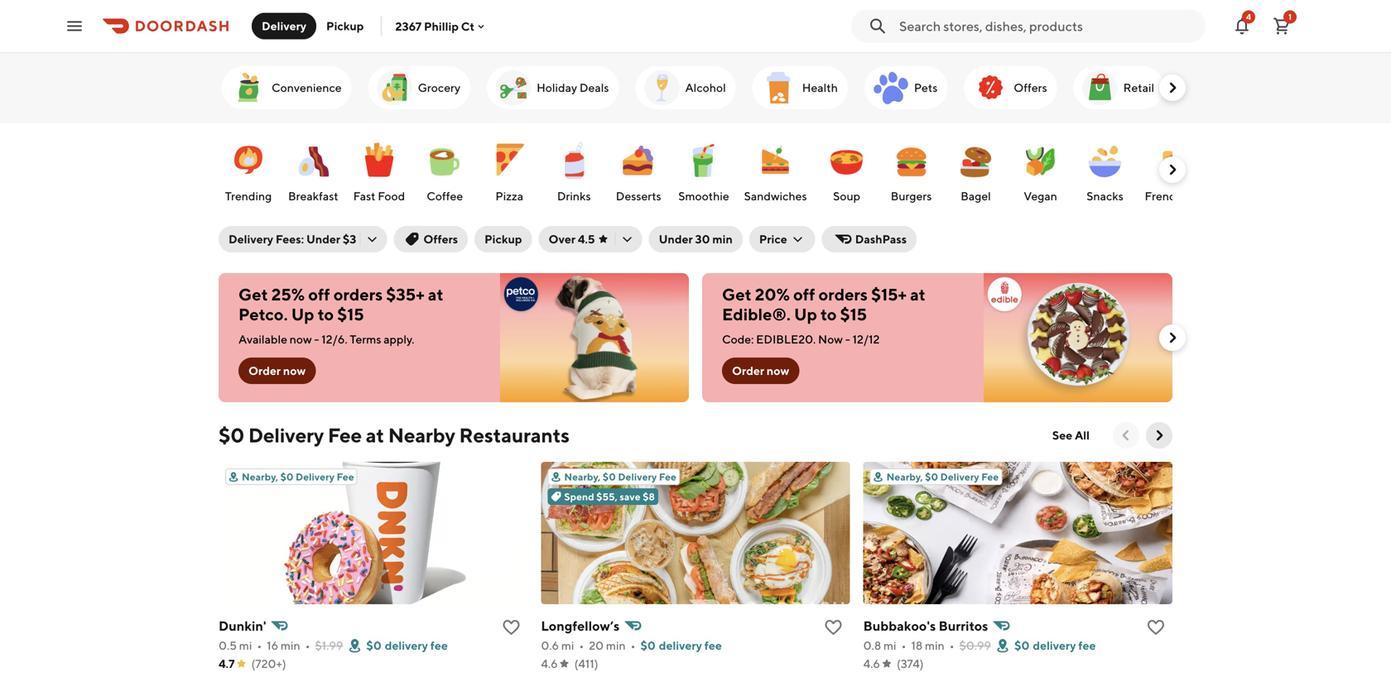 Task type: locate. For each thing, give the bounding box(es) containing it.
french toast
[[1145, 189, 1213, 203]]

fast
[[353, 189, 376, 203]]

click to add this store to your saved list image
[[501, 618, 521, 638], [1146, 618, 1166, 638]]

under inside button
[[659, 232, 693, 246]]

3 delivery from the left
[[1033, 639, 1076, 653]]

nearby,
[[242, 471, 278, 483], [564, 471, 601, 483], [887, 471, 923, 483]]

6 • from the left
[[950, 639, 955, 653]]

2 order from the left
[[732, 364, 765, 378]]

next button of carousel image right retail on the right of page
[[1165, 80, 1181, 96]]

$0 delivery fee right $1.99
[[366, 639, 448, 653]]

mi right 0.8
[[884, 639, 897, 653]]

3 fee from the left
[[1079, 639, 1096, 653]]

pizza
[[496, 189, 524, 203]]

bagel
[[961, 189, 991, 203]]

offers right offers icon
[[1014, 81, 1047, 94]]

2 horizontal spatial nearby, $0 delivery fee
[[887, 471, 999, 483]]

$1.99
[[315, 639, 343, 653]]

smoothie
[[679, 189, 729, 203]]

order now button down the code:
[[722, 358, 800, 384]]

code:
[[722, 333, 754, 346]]

mi right 0.5
[[239, 639, 252, 653]]

min right 30
[[713, 232, 733, 246]]

4.5
[[578, 232, 595, 246]]

• down the burritos
[[950, 639, 955, 653]]

0 horizontal spatial delivery
[[385, 639, 428, 653]]

mi right "0.6"
[[561, 639, 574, 653]]

20
[[589, 639, 604, 653]]

1 vertical spatial pickup button
[[475, 226, 532, 253]]

1 horizontal spatial fee
[[705, 639, 722, 653]]

trending link
[[220, 132, 277, 208]]

0 horizontal spatial $0 delivery fee
[[366, 639, 448, 653]]

order now down the "available"
[[248, 364, 306, 378]]

2 horizontal spatial mi
[[884, 639, 897, 653]]

up down 25% at the left top of page
[[291, 305, 314, 324]]

off
[[308, 285, 330, 304], [793, 285, 815, 304]]

fees:
[[276, 232, 304, 246]]

up for 25%
[[291, 305, 314, 324]]

$55,
[[597, 491, 618, 503]]

to
[[318, 305, 334, 324], [821, 305, 837, 324]]

0 horizontal spatial to
[[318, 305, 334, 324]]

toast
[[1185, 189, 1213, 203]]

min right 16
[[281, 639, 300, 653]]

2 get from the left
[[722, 285, 752, 304]]

$15
[[337, 305, 364, 324], [840, 305, 867, 324]]

$8
[[643, 491, 655, 503]]

order for edible®.
[[732, 364, 765, 378]]

to inside get 25% off orders $35+ at petco. up to $15 available now - 12/6. terms apply.
[[318, 305, 334, 324]]

0 horizontal spatial $15
[[337, 305, 364, 324]]

min right 18
[[925, 639, 945, 653]]

now down the "available"
[[283, 364, 306, 378]]

0 vertical spatial pickup button
[[316, 13, 374, 39]]

click to add this store to your saved list image for dunkin'
[[501, 618, 521, 638]]

to inside "get 20% off orders $15+ at edible®. up to $15 code: edible20. now - 12/12"
[[821, 305, 837, 324]]

1 horizontal spatial $0 delivery fee
[[1015, 639, 1096, 653]]

0 horizontal spatial off
[[308, 285, 330, 304]]

• left 20
[[579, 639, 584, 653]]

1 get from the left
[[239, 285, 268, 304]]

nearby, for dunkin'
[[242, 471, 278, 483]]

orders inside get 25% off orders $35+ at petco. up to $15 available now - 12/6. terms apply.
[[334, 285, 383, 304]]

$15 up 12/12
[[840, 305, 867, 324]]

• right 20
[[631, 639, 636, 653]]

up
[[291, 305, 314, 324], [794, 305, 817, 324]]

next button of carousel image up 'french toast'
[[1165, 162, 1181, 178]]

0 horizontal spatial get
[[239, 285, 268, 304]]

pickup
[[326, 19, 364, 33], [485, 232, 522, 246]]

pets
[[914, 81, 938, 94]]

health
[[802, 81, 838, 94]]

order down the "available"
[[248, 364, 281, 378]]

off inside get 25% off orders $35+ at petco. up to $15 available now - 12/6. terms apply.
[[308, 285, 330, 304]]

offers down "coffee"
[[424, 232, 458, 246]]

offers image
[[971, 68, 1011, 108]]

0 horizontal spatial -
[[314, 333, 319, 346]]

0 horizontal spatial at
[[366, 424, 384, 447]]

up inside get 25% off orders $35+ at petco. up to $15 available now - 12/6. terms apply.
[[291, 305, 314, 324]]

under left $3 at left top
[[306, 232, 340, 246]]

fast food
[[353, 189, 405, 203]]

under 30 min button
[[649, 226, 743, 253]]

min for longfellow's
[[606, 639, 626, 653]]

1 order from the left
[[248, 364, 281, 378]]

0 horizontal spatial orders
[[334, 285, 383, 304]]

under left 30
[[659, 232, 693, 246]]

Store search: begin typing to search for stores available on DoorDash text field
[[899, 17, 1196, 35]]

up for 20%
[[794, 305, 817, 324]]

0 horizontal spatial order now button
[[239, 358, 316, 384]]

0.8
[[864, 639, 881, 653]]

orders left $15+
[[819, 285, 868, 304]]

orders for $15+
[[819, 285, 868, 304]]

to up 12/6.
[[318, 305, 334, 324]]

$15 inside get 25% off orders $35+ at petco. up to $15 available now - 12/6. terms apply.
[[337, 305, 364, 324]]

2 4.6 from the left
[[864, 657, 880, 671]]

min
[[713, 232, 733, 246], [281, 639, 300, 653], [606, 639, 626, 653], [925, 639, 945, 653]]

click to add this store to your saved list image
[[824, 618, 844, 638]]

-
[[314, 333, 319, 346], [845, 333, 850, 346]]

0.6 mi • 20 min • $0 delivery fee
[[541, 639, 722, 653]]

0 horizontal spatial click to add this store to your saved list image
[[501, 618, 521, 638]]

1 horizontal spatial nearby,
[[564, 471, 601, 483]]

• left $1.99
[[305, 639, 310, 653]]

get up the petco. at the top left of page
[[239, 285, 268, 304]]

to up now
[[821, 305, 837, 324]]

orders inside "get 20% off orders $15+ at edible®. up to $15 code: edible20. now - 12/12"
[[819, 285, 868, 304]]

4.6 down "0.6"
[[541, 657, 558, 671]]

order now down the code:
[[732, 364, 790, 378]]

now down the edible20.
[[767, 364, 790, 378]]

4.6
[[541, 657, 558, 671], [864, 657, 880, 671]]

get 25% off orders $35+ at petco. up to $15 available now - 12/6. terms apply.
[[239, 285, 444, 346]]

get up the edible®.
[[722, 285, 752, 304]]

0 vertical spatial next button of carousel image
[[1165, 80, 1181, 96]]

0 horizontal spatial order
[[248, 364, 281, 378]]

1 horizontal spatial order
[[732, 364, 765, 378]]

• left 18
[[902, 639, 906, 653]]

0 horizontal spatial fee
[[430, 639, 448, 653]]

1 order now from the left
[[248, 364, 306, 378]]

2 horizontal spatial delivery
[[1033, 639, 1076, 653]]

2 under from the left
[[659, 232, 693, 246]]

see all
[[1053, 429, 1090, 442]]

offers
[[1014, 81, 1047, 94], [424, 232, 458, 246]]

pickup button
[[316, 13, 374, 39], [475, 226, 532, 253]]

$15 for $35+
[[337, 305, 364, 324]]

2 order now button from the left
[[722, 358, 800, 384]]

2 horizontal spatial at
[[910, 285, 926, 304]]

1 nearby, $0 delivery fee from the left
[[242, 471, 354, 483]]

0 vertical spatial pickup
[[326, 19, 364, 33]]

previous button of carousel image
[[1118, 427, 1135, 444]]

2 $15 from the left
[[840, 305, 867, 324]]

off right 25% at the left top of page
[[308, 285, 330, 304]]

$35+
[[386, 285, 425, 304]]

min for dunkin'
[[281, 639, 300, 653]]

2 order now from the left
[[732, 364, 790, 378]]

now
[[290, 333, 312, 346], [283, 364, 306, 378], [767, 364, 790, 378]]

2 fee from the left
[[705, 639, 722, 653]]

grocery
[[418, 81, 461, 94]]

1 4.6 from the left
[[541, 657, 558, 671]]

pickup button left '2367'
[[316, 13, 374, 39]]

1 order now button from the left
[[239, 358, 316, 384]]

snacks
[[1087, 189, 1124, 203]]

delivery
[[262, 19, 306, 33], [229, 232, 273, 246], [248, 424, 324, 447], [296, 471, 335, 483], [618, 471, 657, 483], [941, 471, 980, 483]]

0.8 mi • 18 min •
[[864, 639, 955, 653]]

off inside "get 20% off orders $15+ at edible®. up to $15 code: edible20. now - 12/12"
[[793, 285, 815, 304]]

grocery link
[[368, 66, 471, 109]]

0.5
[[219, 639, 237, 653]]

1 horizontal spatial 4.6
[[864, 657, 880, 671]]

health image
[[759, 68, 799, 108]]

at inside get 25% off orders $35+ at petco. up to $15 available now - 12/6. terms apply.
[[428, 285, 444, 304]]

1 horizontal spatial off
[[793, 285, 815, 304]]

1 horizontal spatial mi
[[561, 639, 574, 653]]

0 horizontal spatial pickup button
[[316, 13, 374, 39]]

1 horizontal spatial -
[[845, 333, 850, 346]]

dunkin'
[[219, 618, 266, 634]]

0 horizontal spatial mi
[[239, 639, 252, 653]]

delivery for bubbakoo's burritos
[[1033, 639, 1076, 653]]

- left 12/6.
[[314, 333, 319, 346]]

2 horizontal spatial nearby,
[[887, 471, 923, 483]]

•
[[257, 639, 262, 653], [305, 639, 310, 653], [579, 639, 584, 653], [631, 639, 636, 653], [902, 639, 906, 653], [950, 639, 955, 653]]

1 horizontal spatial pickup
[[485, 232, 522, 246]]

french
[[1145, 189, 1182, 203]]

at inside "get 20% off orders $15+ at edible®. up to $15 code: edible20. now - 12/12"
[[910, 285, 926, 304]]

0 horizontal spatial under
[[306, 232, 340, 246]]

1 horizontal spatial pickup button
[[475, 226, 532, 253]]

at right $35+
[[428, 285, 444, 304]]

now
[[818, 333, 843, 346]]

18
[[911, 639, 923, 653]]

next button of carousel image right previous button of carousel icon
[[1151, 427, 1168, 444]]

1 horizontal spatial offers
[[1014, 81, 1047, 94]]

$15 for $15+
[[840, 305, 867, 324]]

0 horizontal spatial up
[[291, 305, 314, 324]]

1 horizontal spatial click to add this store to your saved list image
[[1146, 618, 1166, 638]]

4.6 down 0.8
[[864, 657, 880, 671]]

order now button for edible®.
[[722, 358, 800, 384]]

1 • from the left
[[257, 639, 262, 653]]

1 horizontal spatial order now
[[732, 364, 790, 378]]

2367 phillip ct button
[[395, 19, 488, 33]]

1 $0 delivery fee from the left
[[366, 639, 448, 653]]

trending
[[225, 189, 272, 203]]

at right $15+
[[910, 285, 926, 304]]

$0 delivery fee right $0.99 at bottom
[[1015, 639, 1096, 653]]

see
[[1053, 429, 1073, 442]]

0 horizontal spatial order now
[[248, 364, 306, 378]]

1 horizontal spatial at
[[428, 285, 444, 304]]

pickup down pizza
[[485, 232, 522, 246]]

2 horizontal spatial fee
[[1079, 639, 1096, 653]]

1 vertical spatial offers
[[424, 232, 458, 246]]

fee for dunkin'
[[430, 639, 448, 653]]

$15 inside "get 20% off orders $15+ at edible®. up to $15 code: edible20. now - 12/12"
[[840, 305, 867, 324]]

2 orders from the left
[[819, 285, 868, 304]]

1 up from the left
[[291, 305, 314, 324]]

• left 16
[[257, 639, 262, 653]]

offers button
[[394, 226, 468, 253]]

longfellow's
[[541, 618, 620, 634]]

0 horizontal spatial 4.6
[[541, 657, 558, 671]]

1 horizontal spatial nearby, $0 delivery fee
[[564, 471, 677, 483]]

open menu image
[[65, 16, 84, 36]]

2 off from the left
[[793, 285, 815, 304]]

notification bell image
[[1232, 16, 1252, 36]]

order now for edible®.
[[732, 364, 790, 378]]

available
[[239, 333, 287, 346]]

mi
[[239, 639, 252, 653], [561, 639, 574, 653], [884, 639, 897, 653]]

pickup button down pizza
[[475, 226, 532, 253]]

up inside "get 20% off orders $15+ at edible®. up to $15 code: edible20. now - 12/12"
[[794, 305, 817, 324]]

click to add this store to your saved list image for bubbakoo's burritos
[[1146, 618, 1166, 638]]

get
[[239, 285, 268, 304], [722, 285, 752, 304]]

alcohol image
[[642, 68, 682, 108]]

0 horizontal spatial nearby, $0 delivery fee
[[242, 471, 354, 483]]

get inside "get 20% off orders $15+ at edible®. up to $15 code: edible20. now - 12/12"
[[722, 285, 752, 304]]

3 mi from the left
[[884, 639, 897, 653]]

get for get 20% off orders $15+ at edible®. up to $15
[[722, 285, 752, 304]]

2 click to add this store to your saved list image from the left
[[1146, 618, 1166, 638]]

1 horizontal spatial order now button
[[722, 358, 800, 384]]

at left nearby
[[366, 424, 384, 447]]

1 click to add this store to your saved list image from the left
[[501, 618, 521, 638]]

sandwiches
[[744, 189, 807, 203]]

4.7
[[219, 657, 235, 671]]

at
[[428, 285, 444, 304], [910, 285, 926, 304], [366, 424, 384, 447]]

fee
[[430, 639, 448, 653], [705, 639, 722, 653], [1079, 639, 1096, 653]]

2 up from the left
[[794, 305, 817, 324]]

order down the code:
[[732, 364, 765, 378]]

1 orders from the left
[[334, 285, 383, 304]]

1 - from the left
[[314, 333, 319, 346]]

1 delivery from the left
[[385, 639, 428, 653]]

0 horizontal spatial offers
[[424, 232, 458, 246]]

$15 up terms
[[337, 305, 364, 324]]

now left 12/6.
[[290, 333, 312, 346]]

2 nearby, $0 delivery fee from the left
[[564, 471, 677, 483]]

1 $15 from the left
[[337, 305, 364, 324]]

min inside button
[[713, 232, 733, 246]]

delivery
[[385, 639, 428, 653], [659, 639, 702, 653], [1033, 639, 1076, 653]]

to for 25%
[[318, 305, 334, 324]]

1 fee from the left
[[430, 639, 448, 653]]

fee for bubbakoo's burritos
[[1079, 639, 1096, 653]]

2 - from the left
[[845, 333, 850, 346]]

order now button down the "available"
[[239, 358, 316, 384]]

2 $0 delivery fee from the left
[[1015, 639, 1096, 653]]

1 horizontal spatial up
[[794, 305, 817, 324]]

3 nearby, $0 delivery fee from the left
[[887, 471, 999, 483]]

2 mi from the left
[[561, 639, 574, 653]]

1 to from the left
[[318, 305, 334, 324]]

1 horizontal spatial get
[[722, 285, 752, 304]]

16
[[267, 639, 278, 653]]

coffee
[[427, 189, 463, 203]]

orders up terms
[[334, 285, 383, 304]]

1 horizontal spatial to
[[821, 305, 837, 324]]

2 vertical spatial next button of carousel image
[[1151, 427, 1168, 444]]

ct
[[461, 19, 475, 33]]

mi for dunkin'
[[239, 639, 252, 653]]

drinks
[[557, 189, 591, 203]]

next button of carousel image
[[1165, 80, 1181, 96], [1165, 162, 1181, 178], [1151, 427, 1168, 444]]

3 nearby, from the left
[[887, 471, 923, 483]]

0 horizontal spatial nearby,
[[242, 471, 278, 483]]

up up the edible20.
[[794, 305, 817, 324]]

4.6 for longfellow's
[[541, 657, 558, 671]]

- right now
[[845, 333, 850, 346]]

order now button
[[239, 358, 316, 384], [722, 358, 800, 384]]

save
[[620, 491, 641, 503]]

1 nearby, from the left
[[242, 471, 278, 483]]

1 horizontal spatial under
[[659, 232, 693, 246]]

1 off from the left
[[308, 285, 330, 304]]

get for get 25% off orders $35+ at petco. up to $15
[[239, 285, 268, 304]]

pickup right delivery button
[[326, 19, 364, 33]]

1 mi from the left
[[239, 639, 252, 653]]

1 horizontal spatial $15
[[840, 305, 867, 324]]

get inside get 25% off orders $35+ at petco. up to $15 available now - 12/6. terms apply.
[[239, 285, 268, 304]]

1 horizontal spatial delivery
[[659, 639, 702, 653]]

min right 20
[[606, 639, 626, 653]]

off right 20%
[[793, 285, 815, 304]]

orders for $35+
[[334, 285, 383, 304]]

2 to from the left
[[821, 305, 837, 324]]

nearby
[[388, 424, 455, 447]]

1 horizontal spatial orders
[[819, 285, 868, 304]]



Task type: vqa. For each thing, say whether or not it's contained in the screenshot.
valid at bottom left
no



Task type: describe. For each thing, give the bounding box(es) containing it.
next button of carousel image
[[1165, 330, 1181, 346]]

spend
[[564, 491, 594, 503]]

vegan
[[1024, 189, 1058, 203]]

now for petco.
[[283, 364, 306, 378]]

5 • from the left
[[902, 639, 906, 653]]

dashpass
[[855, 232, 907, 246]]

over 4.5
[[549, 232, 595, 246]]

get 20% off orders $15+ at edible®. up to $15 code: edible20. now - 12/12
[[722, 285, 926, 346]]

phillip
[[424, 19, 459, 33]]

convenience
[[272, 81, 342, 94]]

desserts
[[616, 189, 661, 203]]

$0 delivery fee at nearby restaurants
[[219, 424, 570, 447]]

1 button
[[1266, 10, 1299, 43]]

$0 delivery fee for dunkin'
[[366, 639, 448, 653]]

0 horizontal spatial pickup
[[326, 19, 364, 33]]

2367
[[395, 19, 422, 33]]

edible20.
[[756, 333, 816, 346]]

delivery for dunkin'
[[385, 639, 428, 653]]

dashpass button
[[822, 226, 917, 253]]

alcohol link
[[636, 66, 736, 109]]

order now button for petco.
[[239, 358, 316, 384]]

2 • from the left
[[305, 639, 310, 653]]

delivery fees: under $3
[[229, 232, 356, 246]]

0.5 mi • 16 min •
[[219, 639, 310, 653]]

off for 20%
[[793, 285, 815, 304]]

$0.99
[[960, 639, 991, 653]]

see all link
[[1043, 422, 1100, 449]]

min for bubbakoo's burritos
[[925, 639, 945, 653]]

$0 delivery fee for bubbakoo's burritos
[[1015, 639, 1096, 653]]

4 • from the left
[[631, 639, 636, 653]]

2 delivery from the left
[[659, 639, 702, 653]]

convenience link
[[222, 66, 352, 109]]

retail
[[1124, 81, 1155, 94]]

bubbakoo's
[[864, 618, 936, 634]]

20%
[[755, 285, 790, 304]]

now for edible®.
[[767, 364, 790, 378]]

mi for longfellow's
[[561, 639, 574, 653]]

to for 20%
[[821, 305, 837, 324]]

breakfast
[[288, 189, 338, 203]]

$15+
[[871, 285, 907, 304]]

holiday deals image
[[494, 68, 533, 108]]

nearby, $0 delivery fee for dunkin'
[[242, 471, 354, 483]]

(411)
[[575, 657, 598, 671]]

(720+)
[[251, 657, 286, 671]]

over
[[549, 232, 576, 246]]

pets image
[[871, 68, 911, 108]]

12/6.
[[322, 333, 348, 346]]

petco.
[[239, 305, 288, 324]]

order now for petco.
[[248, 364, 306, 378]]

price
[[759, 232, 787, 246]]

spend $55, save $8
[[564, 491, 655, 503]]

1 items, open order cart image
[[1272, 16, 1292, 36]]

burritos
[[939, 618, 989, 634]]

deals
[[580, 81, 609, 94]]

- inside "get 20% off orders $15+ at edible®. up to $15 code: edible20. now - 12/12"
[[845, 333, 850, 346]]

off for 25%
[[308, 285, 330, 304]]

soup
[[833, 189, 861, 203]]

holiday
[[537, 81, 577, 94]]

over 4.5 button
[[539, 226, 642, 253]]

0.6
[[541, 639, 559, 653]]

1 vertical spatial pickup
[[485, 232, 522, 246]]

apply.
[[384, 333, 415, 346]]

terms
[[350, 333, 381, 346]]

burgers
[[891, 189, 932, 203]]

grocery image
[[375, 68, 415, 108]]

2367 phillip ct
[[395, 19, 475, 33]]

nearby, for bubbakoo's burritos
[[887, 471, 923, 483]]

now inside get 25% off orders $35+ at petco. up to $15 available now - 12/6. terms apply.
[[290, 333, 312, 346]]

at for get 25% off orders $35+ at petco. up to $15
[[428, 285, 444, 304]]

1 vertical spatial next button of carousel image
[[1165, 162, 1181, 178]]

delivery inside button
[[262, 19, 306, 33]]

edible®.
[[722, 305, 791, 324]]

12/12
[[853, 333, 880, 346]]

holiday deals link
[[487, 66, 619, 109]]

food
[[378, 189, 405, 203]]

alcohol
[[685, 81, 726, 94]]

offers link
[[964, 66, 1057, 109]]

under 30 min
[[659, 232, 733, 246]]

price button
[[749, 226, 816, 253]]

holiday deals
[[537, 81, 609, 94]]

1
[[1289, 12, 1292, 22]]

$0 delivery fee at nearby restaurants link
[[219, 422, 570, 449]]

pets link
[[865, 66, 948, 109]]

2 nearby, from the left
[[564, 471, 601, 483]]

offers inside button
[[424, 232, 458, 246]]

at for get 20% off orders $15+ at edible®. up to $15
[[910, 285, 926, 304]]

mi for bubbakoo's burritos
[[884, 639, 897, 653]]

retail image
[[1081, 68, 1120, 108]]

0 vertical spatial offers
[[1014, 81, 1047, 94]]

$3
[[343, 232, 356, 246]]

(374)
[[897, 657, 924, 671]]

delivery button
[[252, 13, 316, 39]]

all
[[1075, 429, 1090, 442]]

30
[[695, 232, 710, 246]]

4.6 for bubbakoo's burritos
[[864, 657, 880, 671]]

4
[[1246, 12, 1252, 22]]

retail link
[[1074, 66, 1165, 109]]

nearby, $0 delivery fee for bubbakoo's burritos
[[887, 471, 999, 483]]

- inside get 25% off orders $35+ at petco. up to $15 available now - 12/6. terms apply.
[[314, 333, 319, 346]]

convenience image
[[229, 68, 268, 108]]

order for petco.
[[248, 364, 281, 378]]

bubbakoo's burritos
[[864, 618, 989, 634]]

1 under from the left
[[306, 232, 340, 246]]

3 • from the left
[[579, 639, 584, 653]]

restaurants
[[459, 424, 570, 447]]



